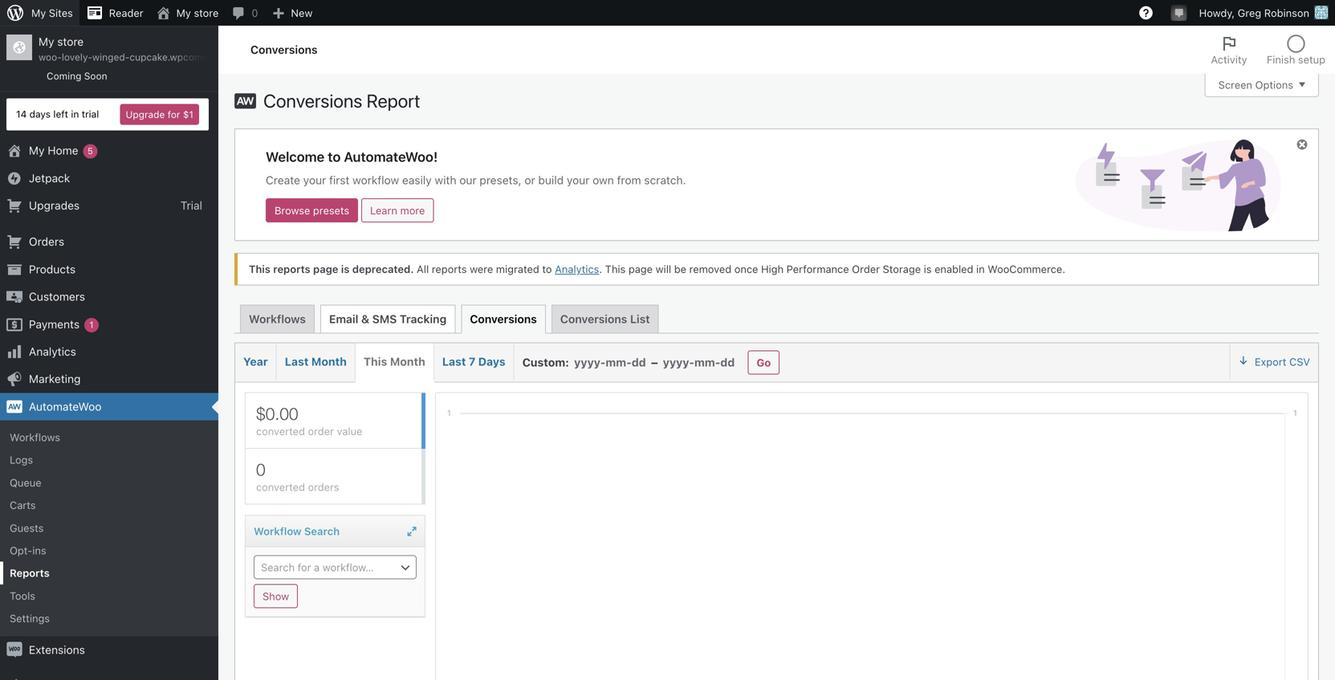 Task type: describe. For each thing, give the bounding box(es) containing it.
last 7 days link
[[434, 343, 514, 380]]

export
[[1255, 356, 1287, 368]]

queue
[[10, 477, 42, 489]]

workflows link for logs
[[0, 426, 218, 449]]

marketing link
[[0, 366, 218, 393]]

1 yyyy-mm-dd text field from the left
[[572, 351, 648, 375]]

last 7 days
[[442, 355, 506, 368]]

tools
[[10, 590, 35, 602]]

our
[[460, 174, 477, 187]]

2 horizontal spatial 1
[[1294, 409, 1298, 418]]

converted inside 0 converted orders
[[256, 481, 305, 493]]

sites
[[49, 7, 73, 19]]

reports link
[[0, 562, 218, 585]]

this month
[[364, 355, 425, 368]]

toolbar navigation
[[0, 0, 1335, 29]]

screen
[[1219, 79, 1253, 91]]

all
[[417, 263, 429, 275]]

5
[[87, 146, 93, 156]]

howdy, greg robinson
[[1200, 7, 1310, 19]]

payments
[[29, 317, 80, 331]]

home
[[48, 144, 78, 157]]

my store
[[176, 7, 219, 19]]

my for my sites
[[31, 7, 46, 19]]

scratch.
[[644, 174, 686, 187]]

options
[[1256, 79, 1294, 91]]

create
[[266, 174, 300, 187]]

upgrade for $1
[[126, 109, 194, 120]]

custom:
[[523, 356, 572, 369]]

order
[[308, 425, 334, 437]]

learn more
[[370, 205, 425, 217]]

automatewoo!
[[344, 148, 438, 165]]

export csv
[[1252, 356, 1311, 368]]

year
[[243, 355, 268, 368]]

welcome to automatewoo!
[[266, 148, 438, 165]]

upgrade for $1 button
[[120, 104, 199, 125]]

products
[[29, 262, 76, 276]]

workflow
[[353, 174, 399, 187]]

my for my store
[[176, 7, 191, 19]]

coming
[[47, 70, 81, 82]]

robinson
[[1265, 7, 1310, 19]]

my store woo-lovely-winged-cupcake.wpcomstaging.com coming soon
[[39, 35, 258, 82]]

automatewoo link
[[0, 393, 218, 420]]

report
[[367, 90, 420, 112]]

days
[[29, 109, 51, 120]]

my for my store woo-lovely-winged-cupcake.wpcomstaging.com coming soon
[[39, 35, 54, 48]]

or
[[525, 174, 535, 187]]

days
[[478, 355, 506, 368]]

&
[[361, 313, 369, 326]]

0 for 0 converted orders
[[256, 459, 266, 480]]

marketing
[[29, 372, 81, 386]]

finish
[[1267, 53, 1296, 65]]

0.00
[[266, 404, 298, 424]]

be
[[674, 263, 687, 275]]

conversions for conversions report
[[263, 90, 362, 112]]

14 days left in trial
[[16, 109, 99, 120]]

in inside navigation
[[71, 109, 79, 120]]

first
[[329, 174, 350, 187]]

2 your from the left
[[567, 174, 590, 187]]

guests
[[10, 522, 44, 534]]

build
[[538, 174, 564, 187]]

1 inside payments 1
[[89, 319, 94, 330]]

my for my home 5
[[29, 144, 45, 157]]

store for my store
[[194, 7, 219, 19]]

1 page from the left
[[313, 263, 338, 275]]

email & sms tracking
[[329, 313, 447, 326]]

for for search
[[298, 562, 311, 574]]

deprecated.
[[352, 263, 414, 275]]

payments 1
[[29, 317, 94, 331]]

logs link
[[0, 449, 218, 471]]

create your first workflow easily with our presets, or build your own from scratch.
[[266, 174, 686, 187]]

extensions link
[[0, 636, 218, 664]]

enabled
[[935, 263, 974, 275]]

my sites
[[31, 7, 73, 19]]

1 horizontal spatial in
[[977, 263, 985, 275]]

welcome
[[266, 148, 325, 165]]

this month link
[[356, 343, 434, 380]]

trial
[[82, 109, 99, 120]]

settings link
[[0, 607, 218, 630]]

tab list containing activity
[[1202, 26, 1335, 74]]

from
[[617, 174, 641, 187]]

easily
[[402, 174, 432, 187]]

opt-
[[10, 544, 32, 557]]

1 is from the left
[[341, 263, 350, 275]]

search inside search for a workflow… 'text field'
[[261, 562, 295, 574]]

a
[[314, 562, 320, 574]]

orders
[[29, 235, 64, 248]]

were
[[470, 263, 493, 275]]

this reports page is deprecated. all reports were migrated to analytics . this page will be removed once high performance order storage is enabled in woocommerce.
[[249, 263, 1066, 275]]

go button
[[748, 351, 780, 375]]

value
[[337, 425, 363, 437]]

new
[[291, 7, 313, 19]]

search for a workflow…
[[261, 562, 374, 574]]

screen options button
[[1205, 73, 1319, 97]]

browse presets
[[275, 205, 349, 217]]

7
[[469, 355, 476, 368]]

carts
[[10, 499, 36, 511]]

more
[[400, 205, 425, 217]]

notification image
[[1173, 6, 1186, 18]]

2 horizontal spatial this
[[605, 263, 626, 275]]

will
[[656, 263, 671, 275]]

orders
[[308, 481, 339, 493]]

workflows for email & sms tracking
[[249, 313, 306, 326]]



Task type: vqa. For each thing, say whether or not it's contained in the screenshot.
"Run Date" to the bottom
no



Task type: locate. For each thing, give the bounding box(es) containing it.
workflow…
[[323, 562, 374, 574]]

workflows link down automatewoo link
[[0, 426, 218, 449]]

my sites link
[[0, 0, 79, 26]]

my left sites
[[31, 7, 46, 19]]

order
[[852, 263, 880, 275]]

0 horizontal spatial to
[[328, 148, 341, 165]]

1 down last 7 days "link"
[[447, 409, 451, 418]]

browse presets link
[[266, 199, 358, 223]]

workflows link
[[240, 305, 315, 333], [0, 426, 218, 449]]

in
[[71, 109, 79, 120], [977, 263, 985, 275]]

.
[[599, 263, 602, 275]]

$
[[256, 404, 266, 424]]

analytics
[[555, 263, 599, 275], [29, 345, 76, 358]]

in right enabled
[[977, 263, 985, 275]]

my up cupcake.wpcomstaging.com on the left top of page
[[176, 7, 191, 19]]

your left 'first'
[[303, 174, 326, 187]]

conversions left list
[[560, 313, 627, 326]]

yyyy-mm-dd text field down conversions list
[[572, 351, 648, 375]]

month
[[311, 355, 347, 368], [390, 355, 425, 368]]

conversions for 'conversions' link
[[470, 313, 537, 326]]

1 vertical spatial analytics link
[[0, 338, 218, 366]]

converted
[[256, 425, 305, 437], [256, 481, 305, 493]]

for left $1
[[168, 109, 180, 120]]

0 horizontal spatial for
[[168, 109, 180, 120]]

0 left new link
[[252, 7, 258, 19]]

greg
[[1238, 7, 1262, 19]]

your left own at the left top of page
[[567, 174, 590, 187]]

jetpack link
[[0, 164, 218, 192]]

yyyy-mm-dd text field right –
[[661, 351, 737, 375]]

1 vertical spatial 0
[[256, 459, 266, 480]]

0 horizontal spatial 1
[[89, 319, 94, 330]]

workflows up logs
[[10, 431, 60, 443]]

1 converted from the top
[[256, 425, 305, 437]]

1 horizontal spatial workflows link
[[240, 305, 315, 333]]

0 horizontal spatial month
[[311, 355, 347, 368]]

0 vertical spatial workflows
[[249, 313, 306, 326]]

store inside the toolbar navigation
[[194, 7, 219, 19]]

year link
[[235, 343, 277, 380]]

1 vertical spatial for
[[298, 562, 311, 574]]

my store link
[[150, 0, 225, 26]]

activity button
[[1202, 26, 1257, 74]]

removed
[[689, 263, 732, 275]]

0 converted orders
[[256, 459, 339, 493]]

analytics inside main menu navigation
[[29, 345, 76, 358]]

store
[[194, 7, 219, 19], [57, 35, 84, 48]]

2 last from the left
[[442, 355, 466, 368]]

month down tracking
[[390, 355, 425, 368]]

storage
[[883, 263, 921, 275]]

0 horizontal spatial search
[[261, 562, 295, 574]]

in right left
[[71, 109, 79, 120]]

conversions list
[[560, 313, 650, 326]]

0 horizontal spatial your
[[303, 174, 326, 187]]

learn more link
[[361, 199, 434, 223]]

0 horizontal spatial is
[[341, 263, 350, 275]]

1 down csv on the bottom of page
[[1294, 409, 1298, 418]]

reports right all
[[432, 263, 467, 275]]

howdy,
[[1200, 7, 1235, 19]]

0 inside the toolbar navigation
[[252, 7, 258, 19]]

analytics link up conversions list link
[[555, 263, 599, 275]]

1 vertical spatial search
[[261, 562, 295, 574]]

14
[[16, 109, 27, 120]]

month for last month
[[311, 355, 347, 368]]

1 horizontal spatial this
[[364, 355, 387, 368]]

my
[[31, 7, 46, 19], [176, 7, 191, 19], [39, 35, 54, 48], [29, 144, 45, 157]]

search down workflow
[[261, 562, 295, 574]]

conversions down new link
[[251, 43, 318, 56]]

finish setup
[[1267, 53, 1326, 65]]

upgrades
[[29, 199, 80, 212]]

page left will
[[629, 263, 653, 275]]

2 reports from the left
[[432, 263, 467, 275]]

conversions
[[251, 43, 318, 56], [263, 90, 362, 112], [470, 313, 537, 326], [560, 313, 627, 326]]

email
[[329, 313, 358, 326]]

1 horizontal spatial analytics link
[[555, 263, 599, 275]]

0 horizontal spatial analytics link
[[0, 338, 218, 366]]

workflow search
[[254, 525, 340, 537]]

your
[[303, 174, 326, 187], [567, 174, 590, 187]]

analytics up conversions list link
[[555, 263, 599, 275]]

1 horizontal spatial search
[[304, 525, 340, 537]]

converted left orders
[[256, 481, 305, 493]]

0 vertical spatial analytics
[[555, 263, 599, 275]]

soon
[[84, 70, 107, 82]]

last month link
[[277, 343, 356, 380]]

analytics down payments
[[29, 345, 76, 358]]

my left "home"
[[29, 144, 45, 157]]

my inside my store woo-lovely-winged-cupcake.wpcomstaging.com coming soon
[[39, 35, 54, 48]]

workflows link for email & sms tracking
[[240, 305, 315, 333]]

reader link
[[79, 0, 150, 26]]

Search for a workflow… text field
[[255, 556, 416, 579]]

customers
[[29, 290, 85, 303]]

2 page from the left
[[629, 263, 653, 275]]

1 vertical spatial in
[[977, 263, 985, 275]]

workflows inside main menu navigation
[[10, 431, 60, 443]]

csv
[[1290, 356, 1311, 368]]

1 horizontal spatial yyyy-mm-dd text field
[[661, 351, 737, 375]]

for left a at left bottom
[[298, 562, 311, 574]]

0 horizontal spatial workflows
[[10, 431, 60, 443]]

1 horizontal spatial month
[[390, 355, 425, 368]]

products link
[[0, 256, 218, 283]]

0 vertical spatial search
[[304, 525, 340, 537]]

reports down browse on the top left of page
[[273, 263, 311, 275]]

1 down customers link
[[89, 319, 94, 330]]

screen options
[[1219, 79, 1294, 91]]

last inside "link"
[[442, 355, 466, 368]]

0 horizontal spatial yyyy-mm-dd text field
[[572, 351, 648, 375]]

2 is from the left
[[924, 263, 932, 275]]

tab list
[[1202, 26, 1335, 74]]

store for my store woo-lovely-winged-cupcake.wpcomstaging.com coming soon
[[57, 35, 84, 48]]

to right migrated
[[542, 263, 552, 275]]

activity
[[1212, 53, 1248, 65]]

lovely-
[[62, 52, 92, 63]]

0 vertical spatial in
[[71, 109, 79, 120]]

woo-
[[39, 52, 62, 63]]

is right storage
[[924, 263, 932, 275]]

last month
[[285, 355, 347, 368]]

1 horizontal spatial to
[[542, 263, 552, 275]]

0 horizontal spatial page
[[313, 263, 338, 275]]

this down "sms"
[[364, 355, 387, 368]]

last for last month
[[285, 355, 309, 368]]

1 horizontal spatial is
[[924, 263, 932, 275]]

for inside button
[[168, 109, 180, 120]]

store up lovely-
[[57, 35, 84, 48]]

$1
[[183, 109, 194, 120]]

last left 7
[[442, 355, 466, 368]]

logs
[[10, 454, 33, 466]]

store inside my store woo-lovely-winged-cupcake.wpcomstaging.com coming soon
[[57, 35, 84, 48]]

ins
[[32, 544, 46, 557]]

0 vertical spatial to
[[328, 148, 341, 165]]

Search for a workflow… field
[[254, 556, 417, 580]]

upgrade
[[126, 109, 165, 120]]

1 vertical spatial analytics
[[29, 345, 76, 358]]

reports
[[273, 263, 311, 275], [432, 263, 467, 275]]

0 horizontal spatial reports
[[273, 263, 311, 275]]

0 down "$" on the left bottom of page
[[256, 459, 266, 480]]

0 vertical spatial converted
[[256, 425, 305, 437]]

winged-
[[92, 52, 130, 63]]

2 converted from the top
[[256, 481, 305, 493]]

converted inside the $ 0.00 converted order value
[[256, 425, 305, 437]]

0 vertical spatial for
[[168, 109, 180, 120]]

tracking
[[400, 313, 447, 326]]

workflows up year link
[[249, 313, 306, 326]]

2 month from the left
[[390, 355, 425, 368]]

1 horizontal spatial reports
[[432, 263, 467, 275]]

1 horizontal spatial store
[[194, 7, 219, 19]]

queue link
[[0, 471, 218, 494]]

1 horizontal spatial analytics
[[555, 263, 599, 275]]

tools link
[[0, 585, 218, 607]]

1 horizontal spatial 1
[[447, 409, 451, 418]]

1 horizontal spatial for
[[298, 562, 311, 574]]

0 horizontal spatial analytics
[[29, 345, 76, 358]]

my up woo-
[[39, 35, 54, 48]]

conversions for conversions list
[[560, 313, 627, 326]]

2 yyyy-mm-dd text field from the left
[[661, 351, 737, 375]]

for inside 'text field'
[[298, 562, 311, 574]]

woocommerce.
[[988, 263, 1066, 275]]

1 your from the left
[[303, 174, 326, 187]]

converted down 0.00
[[256, 425, 305, 437]]

email & sms tracking link
[[320, 305, 456, 333]]

1 vertical spatial workflows
[[10, 431, 60, 443]]

guests link
[[0, 517, 218, 539]]

$ 0.00 converted order value
[[256, 404, 363, 437]]

browse
[[275, 205, 310, 217]]

0 vertical spatial analytics link
[[555, 263, 599, 275]]

0 horizontal spatial in
[[71, 109, 79, 120]]

0 for 0
[[252, 7, 258, 19]]

1 horizontal spatial page
[[629, 263, 653, 275]]

None submit
[[254, 584, 298, 609]]

0 horizontal spatial this
[[249, 263, 271, 275]]

reports
[[10, 567, 50, 579]]

left
[[53, 109, 68, 120]]

0 vertical spatial workflows link
[[240, 305, 315, 333]]

1 vertical spatial to
[[542, 263, 552, 275]]

0 horizontal spatial store
[[57, 35, 84, 48]]

page up email
[[313, 263, 338, 275]]

list
[[630, 313, 650, 326]]

workflows for logs
[[10, 431, 60, 443]]

0
[[252, 7, 258, 19], [256, 459, 266, 480]]

new link
[[265, 0, 319, 26]]

this
[[249, 263, 271, 275], [605, 263, 626, 275], [364, 355, 387, 368]]

conversions link
[[461, 305, 546, 334]]

is left deprecated. at the left
[[341, 263, 350, 275]]

main menu navigation
[[0, 26, 258, 680]]

conversions up days
[[470, 313, 537, 326]]

workflow
[[254, 525, 302, 537]]

0 horizontal spatial workflows link
[[0, 426, 218, 449]]

extensions
[[29, 643, 85, 656]]

jetpack
[[29, 171, 70, 185]]

once
[[735, 263, 758, 275]]

workflows link up year link
[[240, 305, 315, 333]]

0 inside 0 converted orders
[[256, 459, 266, 480]]

1 horizontal spatial your
[[567, 174, 590, 187]]

search up the search for a workflow…
[[304, 525, 340, 537]]

0 horizontal spatial last
[[285, 355, 309, 368]]

this for this reports page is deprecated. all reports were migrated to analytics . this page will be removed once high performance order storage is enabled in woocommerce.
[[249, 263, 271, 275]]

1 horizontal spatial workflows
[[249, 313, 306, 326]]

store left 0 link
[[194, 7, 219, 19]]

analytics link down customers link
[[0, 338, 218, 366]]

customers link
[[0, 283, 218, 311]]

month for this month
[[390, 355, 425, 368]]

1 reports from the left
[[273, 263, 311, 275]]

to up 'first'
[[328, 148, 341, 165]]

1 last from the left
[[285, 355, 309, 368]]

1 vertical spatial store
[[57, 35, 84, 48]]

0 vertical spatial store
[[194, 7, 219, 19]]

1 horizontal spatial last
[[442, 355, 466, 368]]

workflows
[[249, 313, 306, 326], [10, 431, 60, 443]]

sms
[[372, 313, 397, 326]]

1 month from the left
[[311, 355, 347, 368]]

this right the .
[[605, 263, 626, 275]]

this for this month
[[364, 355, 387, 368]]

1 vertical spatial workflows link
[[0, 426, 218, 449]]

month down email
[[311, 355, 347, 368]]

last right year link
[[285, 355, 309, 368]]

for for upgrade
[[168, 109, 180, 120]]

last for last 7 days
[[442, 355, 466, 368]]

my home 5
[[29, 144, 93, 157]]

conversions up 'welcome'
[[263, 90, 362, 112]]

yyyy-mm-dd text field
[[572, 351, 648, 375], [661, 351, 737, 375]]

this down browse presets link at the top left of the page
[[249, 263, 271, 275]]

0 vertical spatial 0
[[252, 7, 258, 19]]

1 vertical spatial converted
[[256, 481, 305, 493]]

automatewoo
[[29, 400, 102, 413]]

with
[[435, 174, 457, 187]]

is
[[341, 263, 350, 275], [924, 263, 932, 275]]

setup
[[1298, 53, 1326, 65]]



